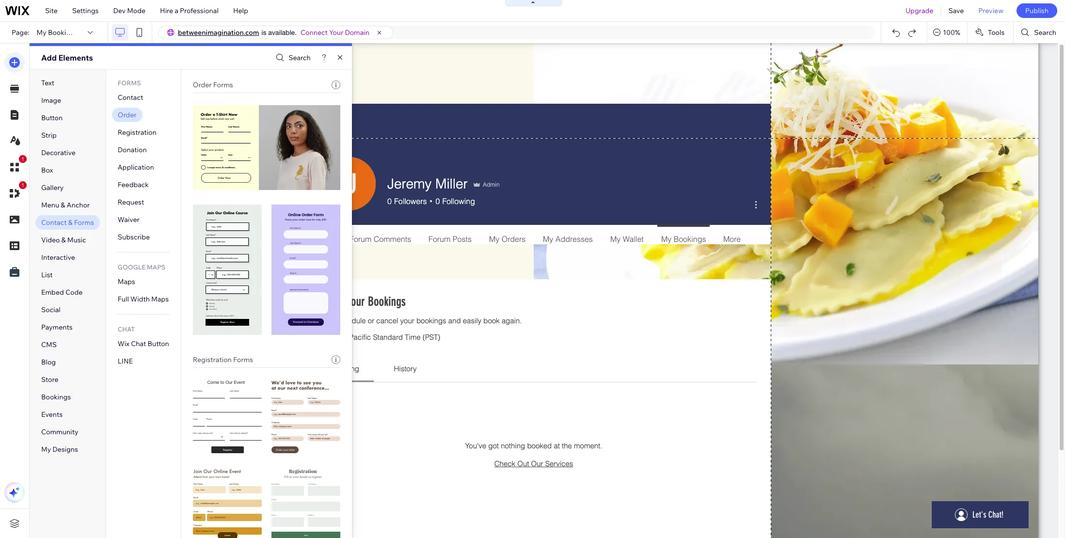 Task type: locate. For each thing, give the bounding box(es) containing it.
& for video
[[61, 236, 66, 244]]

0 vertical spatial contact
[[118, 93, 143, 102]]

chat
[[118, 325, 135, 333], [131, 339, 146, 348]]

1 vertical spatial bookings
[[41, 393, 71, 401]]

bookings
[[48, 28, 78, 37], [41, 393, 71, 401]]

contact
[[118, 93, 143, 102], [41, 218, 67, 227]]

0 horizontal spatial contact
[[41, 218, 67, 227]]

full width maps
[[118, 295, 169, 303]]

code
[[65, 288, 83, 297]]

1 left "gallery"
[[21, 182, 24, 188]]

2 vertical spatial maps
[[151, 295, 169, 303]]

bookings down site
[[48, 28, 78, 37]]

my designs
[[41, 445, 78, 454]]

order for order forms
[[193, 80, 212, 89]]

0 horizontal spatial order
[[118, 111, 136, 119]]

order forms
[[193, 80, 233, 89]]

0 vertical spatial registration
[[118, 128, 156, 137]]

contact & forms
[[41, 218, 94, 227]]

search button
[[1014, 22, 1065, 43], [274, 51, 311, 65]]

search button down publish 'button'
[[1014, 22, 1065, 43]]

my
[[37, 28, 46, 37], [41, 445, 51, 454]]

maps right width
[[151, 295, 169, 303]]

domain
[[345, 28, 369, 37]]

my for my designs
[[41, 445, 51, 454]]

search down the publish
[[1034, 28, 1056, 37]]

1 button
[[4, 155, 27, 177], [4, 181, 27, 204]]

interactive
[[41, 253, 75, 262]]

registration
[[118, 128, 156, 137], [193, 355, 232, 364]]

order
[[193, 80, 212, 89], [118, 111, 136, 119]]

0 vertical spatial 1 button
[[4, 155, 27, 177]]

hire
[[160, 6, 173, 15]]

& right the menu
[[61, 201, 65, 209]]

1 left decorative
[[21, 156, 24, 162]]

2 vertical spatial &
[[61, 236, 66, 244]]

& for contact
[[68, 218, 73, 227]]

maps right google
[[147, 263, 165, 271]]

search button down available.
[[274, 51, 311, 65]]

0 vertical spatial &
[[61, 201, 65, 209]]

1 1 from the top
[[21, 156, 24, 162]]

2 1 button from the top
[[4, 181, 27, 204]]

1 for second 1 button from the bottom of the page
[[21, 156, 24, 162]]

my bookings
[[37, 28, 78, 37]]

payments
[[41, 323, 73, 332]]

1 button left the menu
[[4, 181, 27, 204]]

0 vertical spatial order
[[193, 80, 212, 89]]

upgrade
[[906, 6, 933, 15]]

wix
[[118, 339, 129, 348]]

1 button left box
[[4, 155, 27, 177]]

0 vertical spatial chat
[[118, 325, 135, 333]]

search
[[1034, 28, 1056, 37], [289, 53, 311, 62]]

1 vertical spatial registration
[[193, 355, 232, 364]]

music
[[67, 236, 86, 244]]

1 horizontal spatial order
[[193, 80, 212, 89]]

chat up wix
[[118, 325, 135, 333]]

contact for contact
[[118, 93, 143, 102]]

1 horizontal spatial contact
[[118, 93, 143, 102]]

1 vertical spatial search button
[[274, 51, 311, 65]]

1 horizontal spatial button
[[148, 339, 169, 348]]

0 vertical spatial maps
[[147, 263, 165, 271]]

1 for 1st 1 button from the bottom of the page
[[21, 182, 24, 188]]

1 vertical spatial maps
[[118, 277, 135, 286]]

1
[[21, 156, 24, 162], [21, 182, 24, 188]]

menu & anchor
[[41, 201, 90, 209]]

1 vertical spatial order
[[118, 111, 136, 119]]

0 vertical spatial my
[[37, 28, 46, 37]]

0 vertical spatial search
[[1034, 28, 1056, 37]]

0 horizontal spatial registration
[[118, 128, 156, 137]]

1 vertical spatial my
[[41, 445, 51, 454]]

button right wix
[[148, 339, 169, 348]]

strip
[[41, 131, 57, 140]]

tools
[[988, 28, 1005, 37]]

save
[[948, 6, 964, 15]]

my down site
[[37, 28, 46, 37]]

1 vertical spatial 1
[[21, 182, 24, 188]]

& down the "menu & anchor"
[[68, 218, 73, 227]]

0 vertical spatial button
[[41, 113, 63, 122]]

available.
[[268, 29, 297, 36]]

1 vertical spatial contact
[[41, 218, 67, 227]]

2 1 from the top
[[21, 182, 24, 188]]

1 vertical spatial &
[[68, 218, 73, 227]]

1 horizontal spatial search
[[1034, 28, 1056, 37]]

registration for registration
[[118, 128, 156, 137]]

site
[[45, 6, 58, 15]]

video & music
[[41, 236, 86, 244]]

forms
[[118, 79, 141, 87], [213, 80, 233, 89], [74, 218, 94, 227], [233, 355, 253, 364]]

maps
[[147, 263, 165, 271], [118, 277, 135, 286], [151, 295, 169, 303]]

search down 'connect' on the left top of the page
[[289, 53, 311, 62]]

button
[[41, 113, 63, 122], [148, 339, 169, 348]]

1 vertical spatial search
[[289, 53, 311, 62]]

dev mode
[[113, 6, 145, 15]]

text
[[41, 79, 54, 87]]

0 horizontal spatial search
[[289, 53, 311, 62]]

preview
[[978, 6, 1003, 15]]

1 vertical spatial button
[[148, 339, 169, 348]]

is available. connect your domain
[[261, 28, 369, 37]]

application
[[118, 163, 154, 172]]

0 vertical spatial 1
[[21, 156, 24, 162]]

connect
[[301, 28, 328, 37]]

button down image
[[41, 113, 63, 122]]

chat right wix
[[131, 339, 146, 348]]

decorative
[[41, 148, 76, 157]]

embed code
[[41, 288, 83, 297]]

maps down google
[[118, 277, 135, 286]]

contact for contact & forms
[[41, 218, 67, 227]]

google maps
[[118, 263, 165, 271]]

professional
[[180, 6, 219, 15]]

&
[[61, 201, 65, 209], [68, 218, 73, 227], [61, 236, 66, 244]]

image
[[41, 96, 61, 105]]

0 vertical spatial search button
[[1014, 22, 1065, 43]]

1 horizontal spatial registration
[[193, 355, 232, 364]]

& right 'video'
[[61, 236, 66, 244]]

1 vertical spatial 1 button
[[4, 181, 27, 204]]

add elements
[[41, 53, 93, 63]]

my left designs
[[41, 445, 51, 454]]

bookings up events
[[41, 393, 71, 401]]

width
[[130, 295, 150, 303]]

dev
[[113, 6, 126, 15]]



Task type: describe. For each thing, give the bounding box(es) containing it.
community
[[41, 428, 78, 436]]

mode
[[127, 6, 145, 15]]

& for menu
[[61, 201, 65, 209]]

video
[[41, 236, 60, 244]]

1 vertical spatial chat
[[131, 339, 146, 348]]

blog
[[41, 358, 56, 367]]

waiver
[[118, 215, 140, 224]]

0 horizontal spatial search button
[[274, 51, 311, 65]]

100% button
[[928, 22, 967, 43]]

tools button
[[968, 22, 1013, 43]]

a
[[175, 6, 178, 15]]

full
[[118, 295, 129, 303]]

settings
[[72, 6, 99, 15]]

list
[[41, 271, 53, 279]]

designs
[[53, 445, 78, 454]]

my for my bookings
[[37, 28, 46, 37]]

registration forms
[[193, 355, 253, 364]]

0 horizontal spatial button
[[41, 113, 63, 122]]

feedback
[[118, 180, 149, 189]]

store
[[41, 375, 58, 384]]

is
[[261, 29, 266, 36]]

line
[[118, 357, 133, 366]]

cms
[[41, 340, 57, 349]]

betweenimagination.com
[[178, 28, 259, 37]]

order for order
[[118, 111, 136, 119]]

1 1 button from the top
[[4, 155, 27, 177]]

elements
[[58, 53, 93, 63]]

gallery
[[41, 183, 64, 192]]

box
[[41, 166, 53, 175]]

subscribe
[[118, 233, 150, 241]]

social
[[41, 305, 60, 314]]

0 vertical spatial bookings
[[48, 28, 78, 37]]

registration for registration forms
[[193, 355, 232, 364]]

1 horizontal spatial search button
[[1014, 22, 1065, 43]]

request
[[118, 198, 144, 207]]

hire a professional
[[160, 6, 219, 15]]

anchor
[[67, 201, 90, 209]]

publish button
[[1017, 3, 1057, 18]]

events
[[41, 410, 63, 419]]

add
[[41, 53, 57, 63]]

embed
[[41, 288, 64, 297]]

preview button
[[971, 0, 1011, 21]]

save button
[[941, 0, 971, 21]]

google
[[118, 263, 145, 271]]

100%
[[943, 28, 960, 37]]

wix chat button
[[118, 339, 169, 348]]

publish
[[1025, 6, 1049, 15]]

help
[[233, 6, 248, 15]]

menu
[[41, 201, 59, 209]]

your
[[329, 28, 343, 37]]

donation
[[118, 145, 147, 154]]



Task type: vqa. For each thing, say whether or not it's contained in the screenshot.
Page
no



